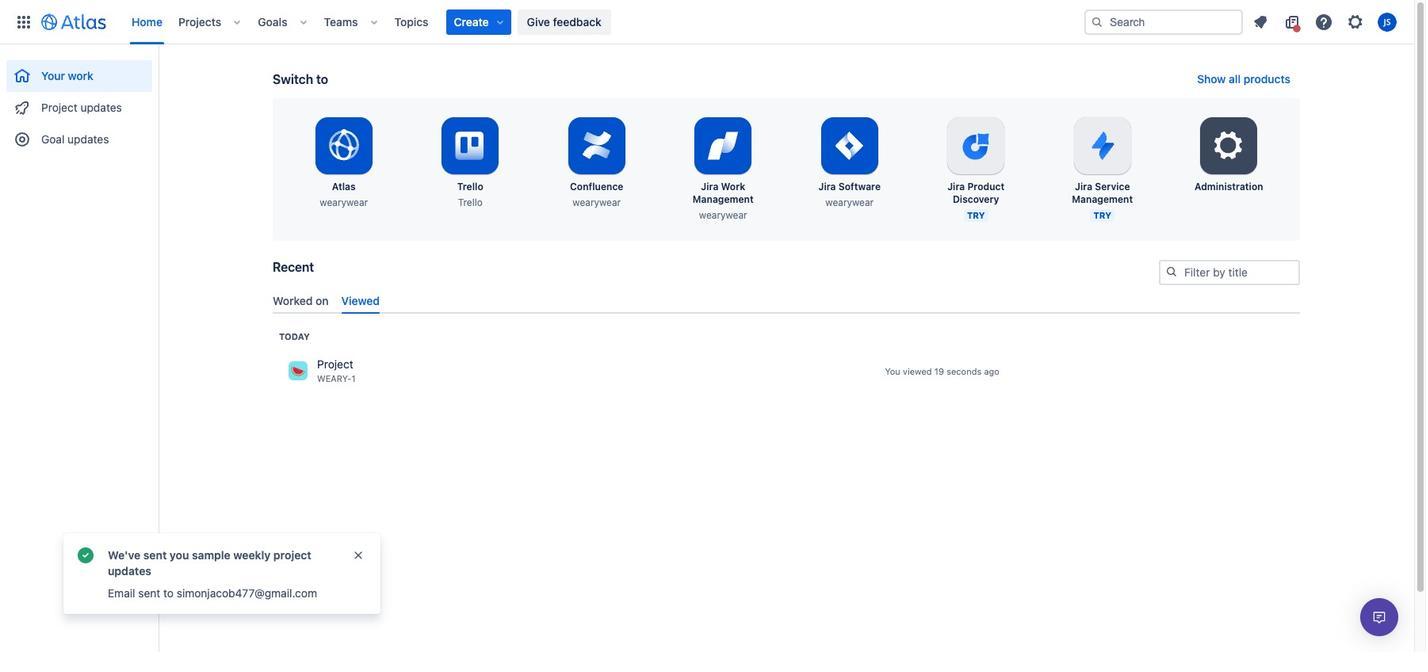 Task type: locate. For each thing, give the bounding box(es) containing it.
project up weary-
[[317, 357, 353, 371]]

wearywear down confluence
[[573, 197, 621, 209]]

discovery
[[953, 193, 999, 205]]

1 try from the left
[[967, 210, 985, 220]]

management for service
[[1072, 193, 1133, 205]]

to down you
[[163, 587, 174, 600]]

jira left work
[[701, 181, 719, 193]]

confluence
[[570, 181, 624, 193]]

1 horizontal spatial management
[[1072, 193, 1133, 205]]

viewed
[[903, 366, 932, 376]]

1 vertical spatial trello
[[458, 197, 483, 209]]

dismiss image
[[352, 549, 365, 562]]

ago
[[984, 366, 1000, 376]]

1 vertical spatial settings image
[[1210, 127, 1248, 165]]

settings image inside administration "link"
[[1210, 127, 1248, 165]]

banner
[[0, 0, 1414, 44]]

updates
[[81, 101, 122, 114], [68, 132, 109, 146], [108, 565, 151, 578]]

create button
[[446, 9, 511, 34]]

to right the switch
[[316, 72, 328, 86]]

trello trello
[[457, 181, 483, 209]]

service
[[1095, 181, 1130, 193]]

2 vertical spatial updates
[[108, 565, 151, 578]]

updates down work
[[81, 101, 122, 114]]

sent right email
[[138, 587, 160, 600]]

topics link
[[390, 9, 433, 34]]

jira inside the jira product discovery try
[[948, 181, 965, 193]]

1 vertical spatial sent
[[138, 587, 160, 600]]

you
[[885, 366, 901, 376]]

topics
[[394, 15, 429, 28]]

project inside 'project weary-1'
[[317, 357, 353, 371]]

0 horizontal spatial to
[[163, 587, 174, 600]]

jira
[[701, 181, 719, 193], [819, 181, 836, 193], [948, 181, 965, 193], [1075, 181, 1093, 193]]

1 vertical spatial updates
[[68, 132, 109, 146]]

try down "discovery" at right
[[967, 210, 985, 220]]

try for service
[[1094, 210, 1112, 220]]

1
[[352, 373, 356, 384]]

we've
[[108, 549, 141, 562]]

1 vertical spatial project
[[317, 357, 353, 371]]

jira left the software
[[819, 181, 836, 193]]

jira inside jira service management try
[[1075, 181, 1093, 193]]

jira inside jira work management wearywear
[[701, 181, 719, 193]]

project for project updates
[[41, 101, 78, 114]]

try inside the jira product discovery try
[[967, 210, 985, 220]]

0 vertical spatial settings image
[[1346, 12, 1365, 31]]

wearywear down the software
[[826, 197, 874, 209]]

wearywear
[[320, 197, 368, 209], [573, 197, 621, 209], [826, 197, 874, 209], [699, 209, 747, 221]]

try down service
[[1094, 210, 1112, 220]]

0 vertical spatial updates
[[81, 101, 122, 114]]

tab list
[[266, 288, 1307, 314]]

3 jira from the left
[[948, 181, 965, 193]]

sent inside we've sent you sample weekly project updates
[[143, 549, 167, 562]]

jira left service
[[1075, 181, 1093, 193]]

updates for project updates
[[81, 101, 122, 114]]

account image
[[1378, 12, 1397, 31]]

weary-
[[317, 373, 352, 384]]

group
[[6, 44, 152, 160]]

updates down project updates on the top left of the page
[[68, 132, 109, 146]]

management down work
[[693, 193, 754, 205]]

settings image right help image
[[1346, 12, 1365, 31]]

4 jira from the left
[[1075, 181, 1093, 193]]

management down service
[[1072, 193, 1133, 205]]

project inside group
[[41, 101, 78, 114]]

0 vertical spatial sent
[[143, 549, 167, 562]]

project updates link
[[6, 92, 152, 124]]

email
[[108, 587, 135, 600]]

0 horizontal spatial try
[[967, 210, 985, 220]]

updates down we've
[[108, 565, 151, 578]]

0 horizontal spatial project
[[41, 101, 78, 114]]

work
[[721, 181, 745, 193]]

jira up "discovery" at right
[[948, 181, 965, 193]]

simonjacob477@gmail.com
[[177, 587, 317, 600]]

0 vertical spatial to
[[316, 72, 328, 86]]

project weary-1
[[317, 357, 356, 384]]

updates inside project updates link
[[81, 101, 122, 114]]

2 jira from the left
[[819, 181, 836, 193]]

project down the your
[[41, 101, 78, 114]]

1 vertical spatial to
[[163, 587, 174, 600]]

projects
[[178, 15, 221, 28]]

work
[[68, 69, 93, 82]]

sent
[[143, 549, 167, 562], [138, 587, 160, 600]]

jira inside jira software wearywear
[[819, 181, 836, 193]]

viewed
[[341, 294, 380, 307]]

trello
[[457, 181, 483, 193], [458, 197, 483, 209]]

trello inside the trello trello
[[458, 197, 483, 209]]

management
[[693, 193, 754, 205], [1072, 193, 1133, 205]]

goal
[[41, 132, 65, 146]]

settings image up administration
[[1210, 127, 1248, 165]]

try inside jira service management try
[[1094, 210, 1112, 220]]

0 vertical spatial trello
[[457, 181, 483, 193]]

wearywear inside jira software wearywear
[[826, 197, 874, 209]]

updates inside we've sent you sample weekly project updates
[[108, 565, 151, 578]]

management for work
[[693, 193, 754, 205]]

try
[[967, 210, 985, 220], [1094, 210, 1112, 220]]

wearywear down work
[[699, 209, 747, 221]]

settings image
[[1346, 12, 1365, 31], [1210, 127, 1248, 165]]

email sent to simonjacob477@gmail.com
[[108, 587, 317, 600]]

0 horizontal spatial settings image
[[1210, 127, 1248, 165]]

0 horizontal spatial management
[[693, 193, 754, 205]]

to
[[316, 72, 328, 86], [163, 587, 174, 600]]

teams link
[[319, 9, 363, 34]]

1 jira from the left
[[701, 181, 719, 193]]

projects link
[[174, 9, 226, 34]]

0 vertical spatial project
[[41, 101, 78, 114]]

townsquare image
[[289, 362, 308, 381]]

give feedback
[[527, 15, 602, 28]]

goals
[[258, 15, 288, 28]]

1 horizontal spatial project
[[317, 357, 353, 371]]

show
[[1197, 72, 1226, 86]]

sent left you
[[143, 549, 167, 562]]

give feedback button
[[517, 9, 611, 34]]

home link
[[127, 9, 167, 34]]

group containing your work
[[6, 44, 152, 160]]

recent
[[273, 260, 314, 274]]

tab list containing worked on
[[266, 288, 1307, 314]]

2 management from the left
[[1072, 193, 1133, 205]]

1 management from the left
[[693, 193, 754, 205]]

2 try from the left
[[1094, 210, 1112, 220]]

project
[[41, 101, 78, 114], [317, 357, 353, 371]]

1 horizontal spatial try
[[1094, 210, 1112, 220]]

administration
[[1195, 181, 1264, 193]]

top element
[[10, 0, 1085, 44]]

wearywear inside jira work management wearywear
[[699, 209, 747, 221]]

updates inside goal updates link
[[68, 132, 109, 146]]

search image
[[1166, 266, 1178, 278]]

notifications image
[[1251, 12, 1270, 31]]



Task type: describe. For each thing, give the bounding box(es) containing it.
on
[[316, 294, 329, 307]]

create
[[454, 15, 489, 28]]

show all products button
[[1188, 70, 1300, 89]]

worked
[[273, 294, 313, 307]]

today heading
[[279, 331, 310, 343]]

wearywear inside the confluence wearywear
[[573, 197, 621, 209]]

search image
[[1091, 15, 1104, 28]]

jira for work
[[701, 181, 719, 193]]

switch to
[[273, 72, 328, 86]]

19
[[935, 366, 944, 376]]

jira for software
[[819, 181, 836, 193]]

Search field
[[1085, 9, 1243, 34]]

open intercom messenger image
[[1370, 608, 1389, 627]]

atlas
[[332, 181, 356, 193]]

today
[[279, 331, 310, 342]]

Filter by title field
[[1161, 262, 1299, 284]]

banner containing home
[[0, 0, 1414, 44]]

home
[[132, 15, 163, 28]]

1 horizontal spatial to
[[316, 72, 328, 86]]

all
[[1229, 72, 1241, 86]]

goals link
[[253, 9, 292, 34]]

you
[[170, 549, 189, 562]]

weekly
[[233, 549, 271, 562]]

sent for email
[[138, 587, 160, 600]]

we've sent you sample weekly project updates
[[108, 549, 311, 578]]

software
[[839, 181, 881, 193]]

product
[[968, 181, 1005, 193]]

jira for product
[[948, 181, 965, 193]]

wearywear down "atlas" in the top left of the page
[[320, 197, 368, 209]]

project for project weary-1
[[317, 357, 353, 371]]

feedback
[[553, 15, 602, 28]]

your work link
[[6, 60, 152, 92]]

your work
[[41, 69, 93, 82]]

you viewed 19 seconds ago
[[885, 366, 1000, 376]]

goal updates
[[41, 132, 109, 146]]

help image
[[1315, 12, 1334, 31]]

updates for goal updates
[[68, 132, 109, 146]]

confluence wearywear
[[570, 181, 624, 209]]

project updates
[[41, 101, 122, 114]]

jira work management wearywear
[[693, 181, 754, 221]]

jira product discovery try
[[948, 181, 1005, 220]]

seconds
[[947, 366, 982, 376]]

give
[[527, 15, 550, 28]]

teams
[[324, 15, 358, 28]]

switch
[[273, 72, 313, 86]]

sent for we've
[[143, 549, 167, 562]]

show all products
[[1197, 72, 1291, 86]]

jira for service
[[1075, 181, 1093, 193]]

1 horizontal spatial settings image
[[1346, 12, 1365, 31]]

products
[[1244, 72, 1291, 86]]

worked on
[[273, 294, 329, 307]]

atlas wearywear
[[320, 181, 368, 209]]

goal updates link
[[6, 124, 152, 155]]

sample
[[192, 549, 231, 562]]

try for product
[[967, 210, 985, 220]]

jira service management try
[[1072, 181, 1133, 220]]

your
[[41, 69, 65, 82]]

switch to... image
[[14, 12, 33, 31]]

administration link
[[1172, 111, 1287, 200]]

project
[[273, 549, 311, 562]]

jira software wearywear
[[819, 181, 881, 209]]



Task type: vqa. For each thing, say whether or not it's contained in the screenshot.


